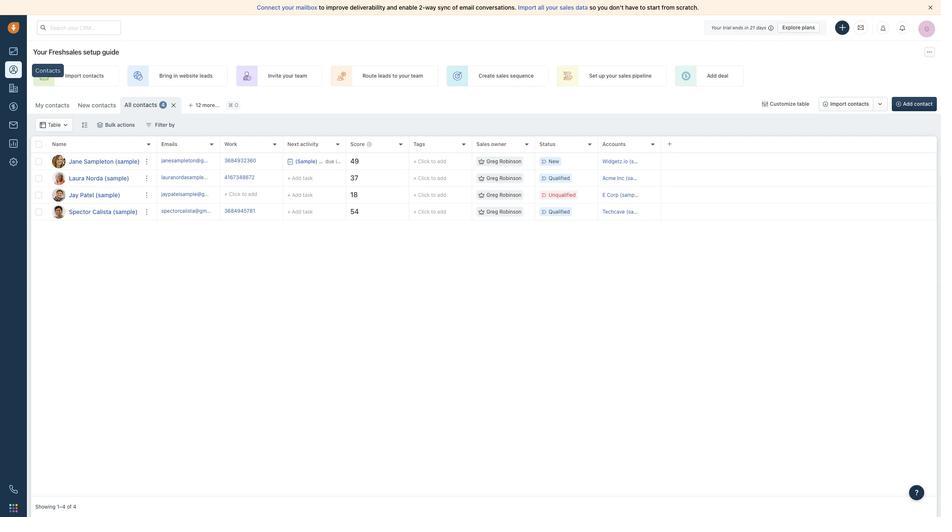 Task type: vqa. For each thing, say whether or not it's contained in the screenshot.
the rightmost the Telephone numbers
no



Task type: describe. For each thing, give the bounding box(es) containing it.
spectorcalista@gmail.com link
[[161, 208, 224, 217]]

all contacts 4
[[124, 101, 165, 108]]

add deal
[[707, 73, 729, 79]]

connect your mailbox link
[[257, 4, 319, 11]]

l image
[[52, 172, 66, 185]]

robinson for 54
[[500, 209, 522, 215]]

⌘ o
[[229, 102, 238, 109]]

row group containing jane sampleton (sample)
[[31, 153, 157, 221]]

jay
[[69, 191, 79, 199]]

data
[[576, 4, 588, 11]]

next
[[287, 141, 299, 148]]

style_myh0__igzzd8unmi image
[[82, 122, 88, 128]]

bulk actions
[[105, 122, 135, 128]]

greg for 18
[[487, 192, 498, 198]]

ends
[[733, 25, 744, 30]]

invite your team link
[[236, 66, 322, 87]]

trial
[[723, 25, 731, 30]]

your freshsales setup guide
[[33, 48, 119, 56]]

1 vertical spatial in
[[174, 73, 178, 79]]

0 horizontal spatial 4
[[73, 505, 76, 511]]

you
[[598, 4, 608, 11]]

unqualified
[[549, 192, 576, 198]]

close image
[[929, 5, 933, 10]]

acme inc (sample)
[[603, 175, 647, 182]]

task for 37
[[303, 175, 313, 181]]

add for 37
[[292, 175, 302, 181]]

janesampleton@gmail.com link
[[161, 157, 225, 166]]

cell for 49
[[662, 153, 937, 170]]

don't
[[609, 4, 624, 11]]

tags
[[414, 141, 425, 148]]

jaypatelsample@gmail.com + click to add
[[161, 191, 257, 197]]

sampleton
[[84, 158, 114, 165]]

your right all
[[546, 4, 558, 11]]

scratch.
[[676, 4, 699, 11]]

so
[[590, 4, 596, 11]]

create sales sequence link
[[447, 66, 549, 87]]

name row
[[31, 137, 157, 153]]

route leads to your team
[[363, 73, 423, 79]]

greg for 54
[[487, 209, 498, 215]]

j image
[[52, 188, 66, 202]]

+ click to add for 54
[[414, 209, 446, 215]]

sales inside 'link'
[[619, 73, 631, 79]]

click for 49
[[418, 158, 430, 165]]

greg for 49
[[487, 158, 498, 165]]

task for 54
[[303, 209, 313, 215]]

4 inside all contacts 4
[[162, 102, 165, 108]]

greg robinson for 49
[[487, 158, 522, 165]]

your left mailbox
[[282, 4, 294, 11]]

robinson for 49
[[500, 158, 522, 165]]

add inside button
[[903, 101, 913, 107]]

setup
[[83, 48, 101, 56]]

robinson for 37
[[500, 175, 522, 182]]

press space to select this row. row containing 18
[[157, 187, 937, 204]]

widgetz.io (sample) link
[[603, 158, 650, 165]]

press space to select this row. row containing laura norda (sample)
[[31, 170, 157, 187]]

pipeline
[[633, 73, 652, 79]]

your for your freshsales setup guide
[[33, 48, 47, 56]]

deliverability
[[350, 4, 386, 11]]

email
[[460, 4, 474, 11]]

(sample) for e corp (sample)
[[620, 192, 641, 198]]

qualified for 37
[[549, 175, 570, 182]]

jane sampleton (sample)
[[69, 158, 140, 165]]

sync
[[438, 4, 451, 11]]

add for 49
[[437, 158, 446, 165]]

contact
[[914, 101, 933, 107]]

my contacts
[[35, 102, 69, 109]]

create sales sequence
[[479, 73, 534, 79]]

cell for 18
[[662, 187, 937, 203]]

name
[[52, 141, 66, 148]]

owner
[[491, 141, 507, 148]]

acme inc (sample) link
[[603, 175, 647, 182]]

sequence
[[510, 73, 534, 79]]

container_wx8msf4aqz5i3rn1 image inside filter by "button"
[[146, 122, 152, 128]]

widgetz.io
[[603, 158, 628, 165]]

website
[[179, 73, 198, 79]]

set up your sales pipeline link
[[557, 66, 667, 87]]

showing
[[35, 505, 56, 511]]

add deal link
[[675, 66, 744, 87]]

techcave (sample)
[[603, 209, 647, 215]]

patel
[[80, 191, 94, 199]]

laura norda (sample)
[[69, 175, 129, 182]]

container_wx8msf4aqz5i3rn1 image for table
[[40, 122, 46, 128]]

add contact button
[[892, 97, 937, 111]]

import for import contacts button
[[831, 101, 847, 107]]

import all your sales data link
[[518, 4, 590, 11]]

+ click to add for 49
[[414, 158, 446, 165]]

spectorcalista@gmail.com
[[161, 208, 224, 214]]

improve
[[326, 4, 348, 11]]

explore
[[783, 24, 801, 30]]

container_wx8msf4aqz5i3rn1 image for bulk actions
[[97, 122, 103, 128]]

12 more... button
[[184, 100, 224, 111]]

(sample) for acme inc (sample)
[[626, 175, 647, 182]]

set up your sales pipeline
[[589, 73, 652, 79]]

your right route
[[399, 73, 410, 79]]

1 horizontal spatial sales
[[560, 4, 574, 11]]

my
[[35, 102, 44, 109]]

4167348672
[[224, 174, 255, 181]]

your for your trial ends in 21 days
[[712, 25, 722, 30]]

greg robinson for 37
[[487, 175, 522, 182]]

sales owner
[[477, 141, 507, 148]]

table
[[48, 122, 61, 128]]

emails
[[161, 141, 178, 148]]

37
[[351, 174, 358, 182]]

mailbox
[[296, 4, 317, 11]]

freshsales
[[49, 48, 82, 56]]

+ add task for 37
[[287, 175, 313, 181]]

by
[[169, 122, 175, 128]]

greg for 37
[[487, 175, 498, 182]]

press space to select this row. row containing jay patel (sample)
[[31, 187, 157, 204]]

laura norda (sample) link
[[69, 174, 129, 183]]

import for import contacts link
[[65, 73, 81, 79]]

(sample) for laura norda (sample)
[[105, 175, 129, 182]]

bring in website leads link
[[127, 66, 228, 87]]

add contact
[[903, 101, 933, 107]]

click for 18
[[418, 192, 430, 198]]

press space to select this row. row containing 49
[[157, 153, 937, 170]]

2-
[[419, 4, 425, 11]]

3684932360 link
[[224, 157, 256, 166]]

bulk actions button
[[92, 118, 140, 132]]

qualified for 54
[[549, 209, 570, 215]]

jaypatelsample@gmail.com
[[161, 191, 226, 197]]

your inside 'link'
[[606, 73, 617, 79]]



Task type: locate. For each thing, give the bounding box(es) containing it.
2 row group from the left
[[157, 153, 937, 221]]

status
[[540, 141, 556, 148]]

grid
[[31, 136, 937, 498]]

1 horizontal spatial 4
[[162, 102, 165, 108]]

deal
[[718, 73, 729, 79]]

customize table button
[[757, 97, 815, 111]]

0 horizontal spatial team
[[295, 73, 307, 79]]

robinson for 18
[[500, 192, 522, 198]]

jay patel (sample) link
[[69, 191, 120, 199]]

(sample) for jay patel (sample)
[[96, 191, 120, 199]]

filter
[[155, 122, 168, 128]]

4 greg robinson from the top
[[487, 209, 522, 215]]

sales left pipeline
[[619, 73, 631, 79]]

your
[[282, 4, 294, 11], [546, 4, 558, 11], [283, 73, 294, 79], [399, 73, 410, 79], [606, 73, 617, 79]]

in left 21
[[745, 25, 749, 30]]

0 vertical spatial + add task
[[287, 175, 313, 181]]

1 horizontal spatial of
[[452, 4, 458, 11]]

email image
[[858, 24, 864, 31]]

4
[[162, 102, 165, 108], [73, 505, 76, 511]]

add for 37
[[437, 175, 446, 182]]

0 horizontal spatial in
[[174, 73, 178, 79]]

import contacts link
[[33, 66, 119, 87]]

connect your mailbox to improve deliverability and enable 2-way sync of email conversations. import all your sales data so you don't have to start from scratch.
[[257, 4, 699, 11]]

leads right website
[[200, 73, 213, 79]]

3 + add task from the top
[[287, 209, 313, 215]]

4 cell from the top
[[662, 204, 937, 220]]

press space to select this row. row containing jane sampleton (sample)
[[31, 153, 157, 170]]

import down "your freshsales setup guide"
[[65, 73, 81, 79]]

leads
[[200, 73, 213, 79], [378, 73, 391, 79]]

(sample) up spector calista (sample) at the top left of the page
[[96, 191, 120, 199]]

add for 54
[[292, 209, 302, 215]]

calista
[[92, 208, 111, 215]]

0 horizontal spatial new
[[78, 102, 90, 109]]

jane
[[69, 158, 82, 165]]

3 robinson from the top
[[500, 192, 522, 198]]

(sample) for jane sampleton (sample)
[[115, 158, 140, 165]]

(sample)
[[115, 158, 140, 165], [630, 158, 650, 165], [105, 175, 129, 182], [626, 175, 647, 182], [96, 191, 120, 199], [620, 192, 641, 198], [113, 208, 138, 215], [626, 209, 647, 215]]

create
[[479, 73, 495, 79]]

way
[[425, 4, 436, 11]]

o
[[235, 102, 238, 109]]

customize
[[770, 101, 796, 107]]

1 vertical spatial import contacts
[[831, 101, 869, 107]]

have
[[625, 4, 639, 11]]

3 greg robinson from the top
[[487, 192, 522, 198]]

1 horizontal spatial container_wx8msf4aqz5i3rn1 image
[[97, 122, 103, 128]]

(sample) down e corp (sample) link
[[626, 209, 647, 215]]

1 qualified from the top
[[549, 175, 570, 182]]

janesampleton@gmail.com 3684932360
[[161, 158, 256, 164]]

new for new
[[549, 158, 559, 165]]

new contacts
[[78, 102, 116, 109]]

new up 'style_myh0__igzzd8unmi' icon
[[78, 102, 90, 109]]

click for 37
[[418, 175, 430, 182]]

invite
[[268, 73, 281, 79]]

new for new contacts
[[78, 102, 90, 109]]

2 horizontal spatial import
[[831, 101, 847, 107]]

2 leads from the left
[[378, 73, 391, 79]]

2 + add task from the top
[[287, 192, 313, 198]]

your right invite in the top left of the page
[[283, 73, 294, 79]]

score
[[351, 141, 365, 148]]

+ click to add for 18
[[414, 192, 446, 198]]

0 horizontal spatial container_wx8msf4aqz5i3rn1 image
[[40, 122, 46, 128]]

new contacts button
[[74, 97, 120, 114], [78, 102, 116, 109]]

cell for 54
[[662, 204, 937, 220]]

4 greg from the top
[[487, 209, 498, 215]]

1 horizontal spatial your
[[712, 25, 722, 30]]

work
[[224, 141, 237, 148]]

4 up the filter by
[[162, 102, 165, 108]]

(sample) right sampleton
[[115, 158, 140, 165]]

your
[[712, 25, 722, 30], [33, 48, 47, 56]]

1 vertical spatial 4
[[73, 505, 76, 511]]

1 cell from the top
[[662, 153, 937, 170]]

bulk
[[105, 122, 116, 128]]

2 vertical spatial task
[[303, 209, 313, 215]]

3 cell from the top
[[662, 187, 937, 203]]

customize table
[[770, 101, 810, 107]]

spectorcalista@gmail.com 3684945781
[[161, 208, 255, 214]]

your left freshsales
[[33, 48, 47, 56]]

4 robinson from the top
[[500, 209, 522, 215]]

container_wx8msf4aqz5i3rn1 image inside bulk actions button
[[97, 122, 103, 128]]

my contacts button
[[31, 97, 74, 114], [35, 102, 69, 109]]

(sample) down jane sampleton (sample) link
[[105, 175, 129, 182]]

new inside press space to select this row. row
[[549, 158, 559, 165]]

3 greg from the top
[[487, 192, 498, 198]]

2 + click to add from the top
[[414, 175, 446, 182]]

1 horizontal spatial import
[[518, 4, 537, 11]]

days
[[756, 25, 767, 30]]

4 right 1–4
[[73, 505, 76, 511]]

1 task from the top
[[303, 175, 313, 181]]

container_wx8msf4aqz5i3rn1 image inside customize table button
[[762, 101, 768, 107]]

2 greg from the top
[[487, 175, 498, 182]]

(sample) up acme inc (sample) link
[[630, 158, 650, 165]]

name column header
[[48, 137, 157, 153]]

e corp (sample) link
[[603, 192, 641, 198]]

(sample) for spector calista (sample)
[[113, 208, 138, 215]]

1 robinson from the top
[[500, 158, 522, 165]]

1 vertical spatial new
[[549, 158, 559, 165]]

team inside invite your team link
[[295, 73, 307, 79]]

container_wx8msf4aqz5i3rn1 image
[[40, 122, 46, 128], [97, 122, 103, 128], [479, 209, 485, 215]]

1 vertical spatial qualified
[[549, 209, 570, 215]]

start
[[647, 4, 660, 11]]

0 vertical spatial of
[[452, 4, 458, 11]]

1 horizontal spatial new
[[549, 158, 559, 165]]

s image
[[52, 205, 66, 219]]

inc
[[617, 175, 625, 182]]

import contacts for import contacts button
[[831, 101, 869, 107]]

connect
[[257, 4, 280, 11]]

team inside route leads to your team link
[[411, 73, 423, 79]]

0 horizontal spatial import contacts
[[65, 73, 104, 79]]

row group
[[31, 153, 157, 221], [157, 153, 937, 221]]

greg robinson for 18
[[487, 192, 522, 198]]

12 more...
[[196, 102, 220, 108]]

(sample) right inc
[[626, 175, 647, 182]]

container_wx8msf4aqz5i3rn1 image
[[762, 101, 768, 107], [63, 122, 69, 128], [146, 122, 152, 128], [287, 159, 293, 165], [479, 159, 485, 165], [479, 175, 485, 181], [479, 192, 485, 198]]

import contacts inside button
[[831, 101, 869, 107]]

add for 18
[[292, 192, 302, 198]]

leads right route
[[378, 73, 391, 79]]

import contacts group
[[819, 97, 888, 111]]

phone image
[[9, 486, 18, 494]]

import contacts for import contacts link
[[65, 73, 104, 79]]

of
[[452, 4, 458, 11], [67, 505, 72, 511]]

qualified up unqualified
[[549, 175, 570, 182]]

showing 1–4 of 4
[[35, 505, 76, 511]]

0 vertical spatial new
[[78, 102, 90, 109]]

leads inside route leads to your team link
[[378, 73, 391, 79]]

press space to select this row. row containing 37
[[157, 170, 937, 187]]

phone element
[[5, 482, 22, 498]]

laura
[[69, 175, 85, 182]]

more...
[[202, 102, 220, 108]]

0 horizontal spatial leads
[[200, 73, 213, 79]]

(sample) right calista
[[113, 208, 138, 215]]

leads inside bring in website leads link
[[200, 73, 213, 79]]

add for 54
[[437, 209, 446, 215]]

0 vertical spatial in
[[745, 25, 749, 30]]

0 vertical spatial qualified
[[549, 175, 570, 182]]

of right 1–4
[[67, 505, 72, 511]]

cell for 37
[[662, 170, 937, 187]]

3 + click to add from the top
[[414, 192, 446, 198]]

3 task from the top
[[303, 209, 313, 215]]

qualified down unqualified
[[549, 209, 570, 215]]

click for 54
[[418, 209, 430, 215]]

add for 18
[[437, 192, 446, 198]]

press space to select this row. row containing 54
[[157, 204, 937, 221]]

in right "bring"
[[174, 73, 178, 79]]

plans
[[802, 24, 815, 30]]

freshworks switcher image
[[9, 505, 18, 513]]

0 vertical spatial task
[[303, 175, 313, 181]]

1 + add task from the top
[[287, 175, 313, 181]]

0 horizontal spatial your
[[33, 48, 47, 56]]

1 horizontal spatial team
[[411, 73, 423, 79]]

2 vertical spatial import
[[831, 101, 847, 107]]

1 horizontal spatial import contacts
[[831, 101, 869, 107]]

2 horizontal spatial container_wx8msf4aqz5i3rn1 image
[[479, 209, 485, 215]]

+ add task for 18
[[287, 192, 313, 198]]

0 horizontal spatial sales
[[496, 73, 509, 79]]

2 vertical spatial + add task
[[287, 209, 313, 215]]

1 team from the left
[[295, 73, 307, 79]]

Search your CRM... text field
[[37, 21, 121, 35]]

your left trial
[[712, 25, 722, 30]]

1 horizontal spatial leads
[[378, 73, 391, 79]]

container_wx8msf4aqz5i3rn1 image inside table popup button
[[63, 122, 69, 128]]

task for 18
[[303, 192, 313, 198]]

row group containing 49
[[157, 153, 937, 221]]

2 task from the top
[[303, 192, 313, 198]]

0 vertical spatial import
[[518, 4, 537, 11]]

1 + click to add from the top
[[414, 158, 446, 165]]

2 cell from the top
[[662, 170, 937, 187]]

0 vertical spatial your
[[712, 25, 722, 30]]

+ click to add for 37
[[414, 175, 446, 182]]

0 horizontal spatial import
[[65, 73, 81, 79]]

j image
[[52, 155, 66, 168]]

container_wx8msf4aqz5i3rn1 image inside table popup button
[[40, 122, 46, 128]]

your right up
[[606, 73, 617, 79]]

spector calista (sample) link
[[69, 208, 138, 216]]

up
[[599, 73, 605, 79]]

2 team from the left
[[411, 73, 423, 79]]

1 vertical spatial + add task
[[287, 192, 313, 198]]

table
[[797, 101, 810, 107]]

sales right create
[[496, 73, 509, 79]]

3684945781 link
[[224, 208, 255, 217]]

widgetz.io (sample)
[[603, 158, 650, 165]]

cell
[[662, 153, 937, 170], [662, 170, 937, 187], [662, 187, 937, 203], [662, 204, 937, 220]]

filter by button
[[140, 118, 180, 132]]

grid containing 49
[[31, 136, 937, 498]]

new down status
[[549, 158, 559, 165]]

1 vertical spatial your
[[33, 48, 47, 56]]

conversations.
[[476, 4, 517, 11]]

lauranordasample@gmail.com link
[[161, 174, 233, 183]]

next activity
[[287, 141, 319, 148]]

import
[[518, 4, 537, 11], [65, 73, 81, 79], [831, 101, 847, 107]]

task
[[303, 175, 313, 181], [303, 192, 313, 198], [303, 209, 313, 215]]

filter by
[[155, 122, 175, 128]]

press space to select this row. row
[[31, 153, 157, 170], [157, 153, 937, 170], [31, 170, 157, 187], [157, 170, 937, 187], [31, 187, 157, 204], [157, 187, 937, 204], [31, 204, 157, 221], [157, 204, 937, 221]]

2 robinson from the top
[[500, 175, 522, 182]]

set
[[589, 73, 598, 79]]

2 qualified from the top
[[549, 209, 570, 215]]

1 vertical spatial of
[[67, 505, 72, 511]]

import left all
[[518, 4, 537, 11]]

1 greg robinson from the top
[[487, 158, 522, 165]]

bring
[[159, 73, 172, 79]]

0 horizontal spatial of
[[67, 505, 72, 511]]

1 vertical spatial import
[[65, 73, 81, 79]]

contacts inside button
[[848, 101, 869, 107]]

greg robinson for 54
[[487, 209, 522, 215]]

3684932360
[[224, 158, 256, 164]]

1 horizontal spatial in
[[745, 25, 749, 30]]

spector calista (sample)
[[69, 208, 138, 215]]

1 vertical spatial task
[[303, 192, 313, 198]]

0 vertical spatial import contacts
[[65, 73, 104, 79]]

+ add task for 54
[[287, 209, 313, 215]]

all
[[124, 101, 132, 108]]

(sample) right corp
[[620, 192, 641, 198]]

sales left data at the top of page
[[560, 4, 574, 11]]

import right the table in the top of the page
[[831, 101, 847, 107]]

robinson
[[500, 158, 522, 165], [500, 175, 522, 182], [500, 192, 522, 198], [500, 209, 522, 215]]

import inside button
[[831, 101, 847, 107]]

4 + click to add from the top
[[414, 209, 446, 215]]

all
[[538, 4, 544, 11]]

add
[[707, 73, 717, 79], [903, 101, 913, 107], [292, 175, 302, 181], [292, 192, 302, 198], [292, 209, 302, 215]]

janesampleton@gmail.com
[[161, 158, 225, 164]]

activity
[[300, 141, 319, 148]]

4167348672 link
[[224, 174, 255, 183]]

1 row group from the left
[[31, 153, 157, 221]]

techcave
[[603, 209, 625, 215]]

1 greg from the top
[[487, 158, 498, 165]]

explore plans
[[783, 24, 815, 30]]

invite your team
[[268, 73, 307, 79]]

12
[[196, 102, 201, 108]]

norda
[[86, 175, 103, 182]]

of right the sync
[[452, 4, 458, 11]]

2 greg robinson from the top
[[487, 175, 522, 182]]

1 leads from the left
[[200, 73, 213, 79]]

3684945781
[[224, 208, 255, 214]]

press space to select this row. row containing spector calista (sample)
[[31, 204, 157, 221]]

and
[[387, 4, 397, 11]]

⌘
[[229, 102, 233, 109]]

2 horizontal spatial sales
[[619, 73, 631, 79]]

route
[[363, 73, 377, 79]]

0 vertical spatial 4
[[162, 102, 165, 108]]

guide
[[102, 48, 119, 56]]



